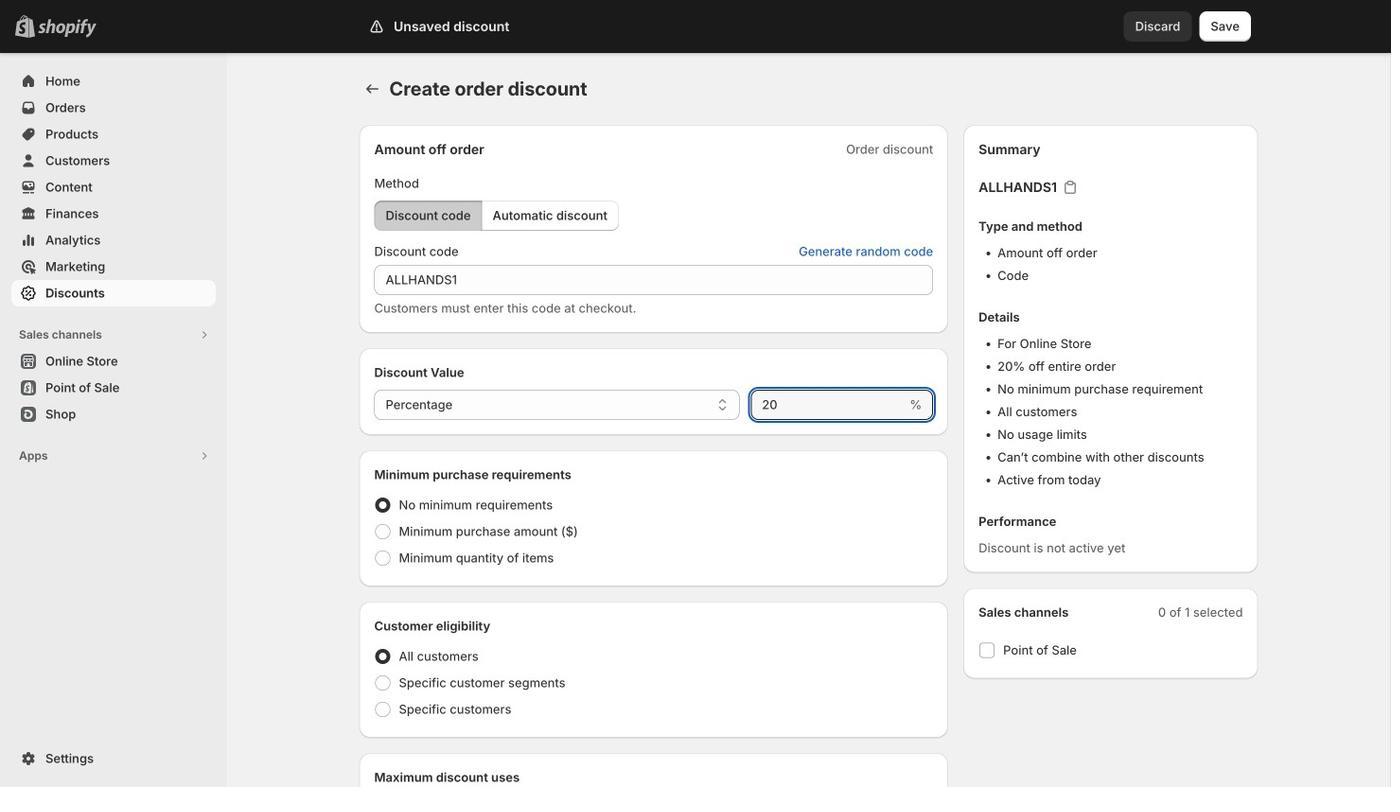 Task type: vqa. For each thing, say whether or not it's contained in the screenshot.
cell
no



Task type: locate. For each thing, give the bounding box(es) containing it.
None text field
[[374, 265, 934, 295], [751, 390, 906, 420], [374, 265, 934, 295], [751, 390, 906, 420]]

shopify image
[[38, 19, 97, 38]]



